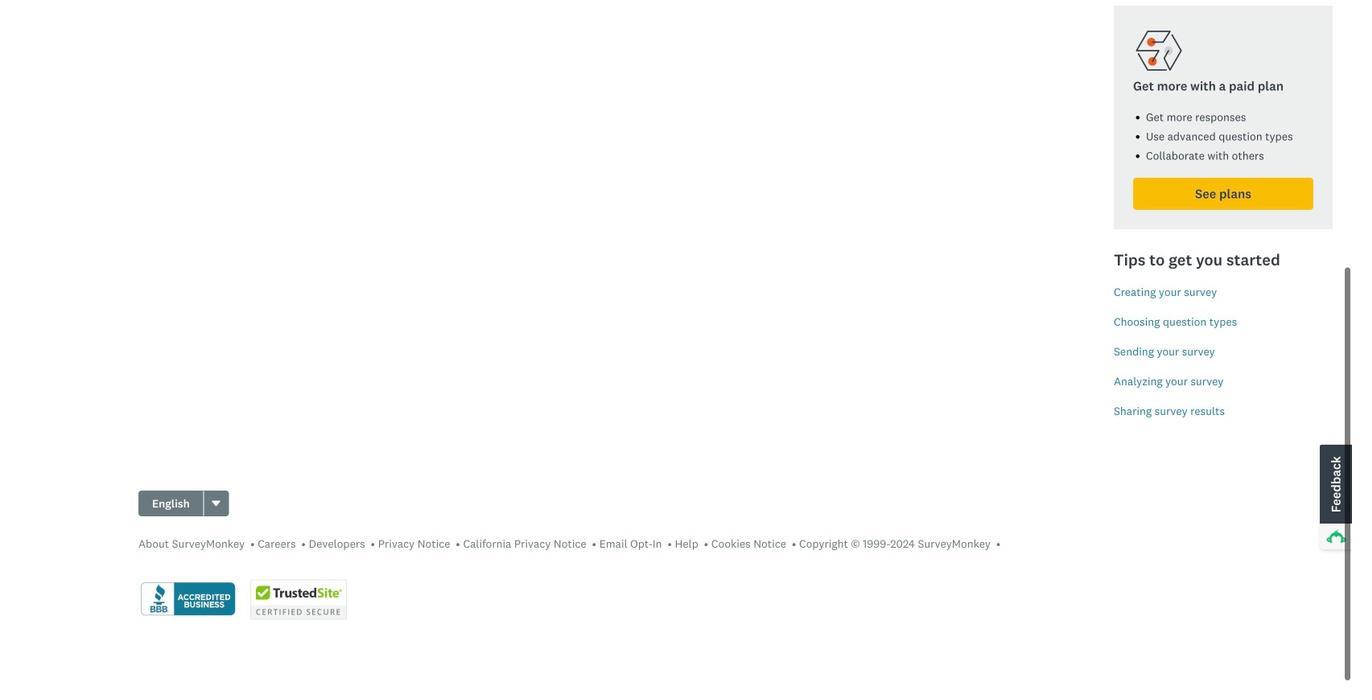 Task type: describe. For each thing, give the bounding box(es) containing it.
click to verify bbb accreditation and to see a bbb report. image
[[138, 581, 237, 619]]



Task type: vqa. For each thing, say whether or not it's contained in the screenshot.
THE PRODUCTS ICON
no



Task type: locate. For each thing, give the bounding box(es) containing it.
language dropdown image
[[211, 498, 222, 510], [212, 501, 221, 507]]

response based pricing icon image
[[1134, 25, 1185, 76]]

group
[[138, 491, 229, 517]]

trustedsite helps keep you safe from identity theft, credit card fraud, spyware, spam, viruses and online scams image
[[250, 580, 347, 620]]



